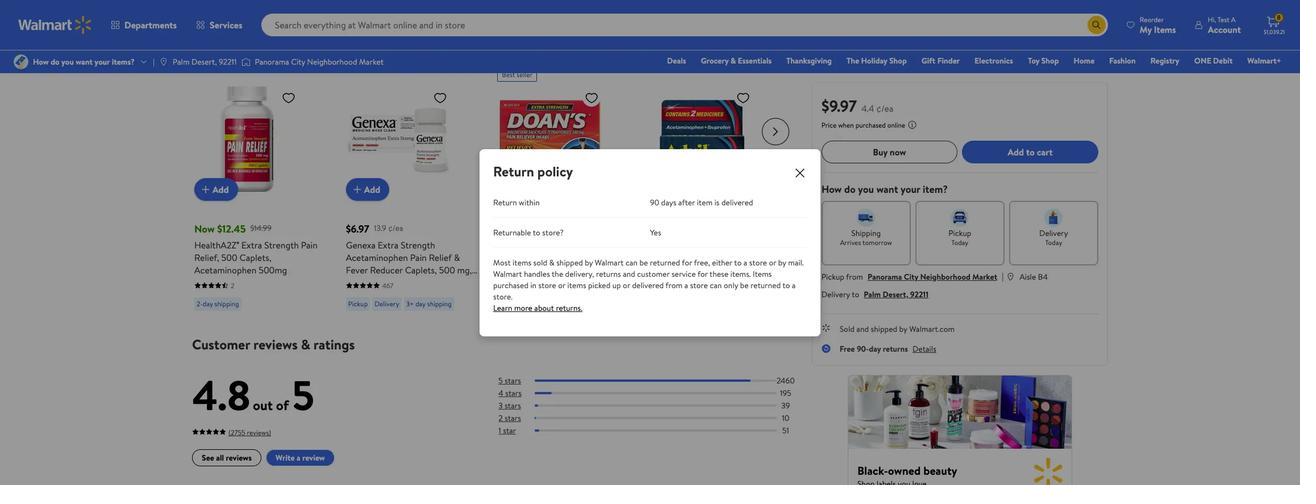 Task type: describe. For each thing, give the bounding box(es) containing it.
handles
[[524, 268, 550, 280]]

pickup from panorama city neighborhood market |
[[821, 270, 1004, 283]]

after
[[678, 197, 695, 208]]

from inside most items sold & shipped by walmart can be returned for free, either to a store or by mail. walmart handles the delivery, returns and customer service for these items. items purchased in store or items picked up or delivered from a store can only be returned to a store. learn more about returns.
[[666, 280, 683, 291]]

2 horizontal spatial store
[[749, 257, 767, 268]]

a inside 'write a review' link
[[297, 453, 300, 464]]

1 vertical spatial returned
[[751, 280, 781, 291]]

progress bar for 39
[[535, 405, 777, 407]]

0 horizontal spatial walmart
[[493, 268, 522, 280]]

walmart+ link
[[1242, 55, 1286, 67]]

1 horizontal spatial or
[[623, 280, 630, 291]]

the holiday shop
[[847, 55, 907, 66]]

thanksgiving
[[786, 55, 832, 66]]

1 horizontal spatial returns
[[883, 344, 908, 355]]

all
[[216, 453, 224, 464]]

$1,039.21
[[1264, 28, 1285, 36]]

best
[[502, 70, 515, 79]]

delivery inside product group
[[375, 299, 399, 309]]

4.4
[[862, 102, 874, 115]]

the
[[847, 55, 859, 66]]

2 horizontal spatial or
[[769, 257, 776, 268]]

toy shop link
[[1023, 55, 1064, 67]]

b4
[[1038, 272, 1048, 283]]

items.
[[730, 268, 751, 280]]

see all reviews link
[[192, 450, 261, 467]]

seller
[[517, 70, 533, 79]]

acetaminophen inside the $17.98 advil dual action with acetaminophen pain and headache reliever ibuprofen, coated caplets, 144 count
[[649, 252, 711, 264]]

electronics link
[[970, 55, 1018, 67]]

returns.
[[556, 303, 582, 314]]

up
[[612, 280, 621, 291]]

grocery & essentials
[[701, 55, 772, 66]]

day up customer
[[203, 299, 213, 309]]

about
[[534, 303, 554, 314]]

add button for $6.97
[[346, 178, 389, 201]]

(2755 reviews) link
[[192, 426, 271, 439]]

product group containing now $12.45
[[194, 63, 330, 316]]

item
[[697, 197, 713, 208]]

these
[[710, 268, 729, 280]]

0 horizontal spatial can
[[626, 257, 638, 268]]

0 horizontal spatial store
[[538, 280, 556, 291]]

shipped inside most items sold & shipped by walmart can be returned for free, either to a store or by mail. walmart handles the delivery, returns and customer service for these items. items purchased in store or items picked up or delivered from a store can only be returned to a store. learn more about returns.
[[556, 257, 583, 268]]

stars for 4 stars
[[505, 388, 522, 399]]

day down $6.97 13.9 ¢/ea genexa extra strength acetaminophen pain relief & fever reducer caplets, 500 mg, 50 ct on the left of page
[[415, 299, 426, 309]]

return policy dialog
[[480, 149, 821, 337]]

panorama
[[868, 272, 902, 283]]

¢/lb
[[542, 223, 556, 234]]

1 horizontal spatial for
[[698, 268, 708, 280]]

intent image for shipping image
[[857, 209, 875, 227]]

500 inside $6.97 13.9 ¢/ea genexa extra strength acetaminophen pain relief & fever reducer caplets, 500 mg, 50 ct
[[439, 264, 455, 277]]

pain for 23.7
[[585, 239, 602, 252]]

1 horizontal spatial 3+
[[500, 287, 507, 296]]

thanksgiving link
[[781, 55, 837, 67]]

2 for 2 stars
[[499, 413, 503, 424]]

star
[[503, 426, 516, 437]]

add to favorites list, advil dual action with acetaminophen pain and headache reliever ibuprofen, coated caplets, 144 count image
[[736, 91, 750, 105]]

strength for 13.9
[[401, 239, 435, 252]]

doan's
[[497, 239, 524, 252]]

pickup for pickup from panorama city neighborhood market |
[[821, 272, 844, 283]]

$9.97 4.4 ¢/ea
[[821, 95, 894, 117]]

add button for now
[[194, 178, 238, 201]]

delivery for today
[[1039, 228, 1068, 239]]

and inside most items sold & shipped by walmart can be returned for free, either to a store or by mail. walmart handles the delivery, returns and customer service for these items. items purchased in store or items picked up or delivered from a store can only be returned to a store. learn more about returns.
[[623, 268, 635, 280]]

delivered inside most items sold & shipped by walmart can be returned for free, either to a store or by mail. walmart handles the delivery, returns and customer service for these items. items purchased in store or items picked up or delivered from a store can only be returned to a store. learn more about returns.
[[632, 280, 664, 291]]

500mg
[[259, 264, 287, 277]]

buy now button
[[821, 141, 958, 164]]

4.8 out of 5
[[192, 367, 314, 424]]

a right coated
[[684, 280, 688, 291]]

free 90-day returns details
[[840, 344, 936, 355]]

of
[[276, 396, 289, 415]]

reliever inside $5.68 23.7 ¢/lb doan's extra strength pain reliever caplets, 24 ct
[[497, 252, 529, 264]]

(2755 reviews)
[[228, 428, 271, 438]]

stars for 5 stars
[[505, 375, 521, 387]]

$14.99
[[250, 223, 272, 234]]

legal information image
[[908, 120, 917, 130]]

when
[[838, 120, 854, 130]]

buy now
[[873, 146, 906, 158]]

walmart+
[[1247, 55, 1281, 66]]

caplets, inside $6.97 13.9 ¢/ea genexa extra strength acetaminophen pain relief & fever reducer caplets, 500 mg, 50 ct
[[405, 264, 437, 277]]

a down mail.
[[792, 280, 796, 291]]

3
[[499, 401, 503, 412]]

add inside button
[[1008, 146, 1024, 158]]

1 horizontal spatial delivered
[[721, 197, 753, 208]]

2 horizontal spatial by
[[899, 324, 907, 335]]

is
[[714, 197, 720, 208]]

acetaminophen inside $6.97 13.9 ¢/ea genexa extra strength acetaminophen pain relief & fever reducer caplets, 500 mg, 50 ct
[[346, 252, 408, 264]]

details button
[[913, 344, 936, 355]]

1 vertical spatial you
[[858, 182, 874, 197]]

progress bar for 51
[[535, 430, 777, 433]]

delivery,
[[565, 268, 594, 280]]

store.
[[493, 291, 513, 303]]

stars for 3 stars
[[505, 401, 521, 412]]

do
[[844, 182, 856, 197]]

city
[[904, 272, 918, 283]]

1 horizontal spatial by
[[778, 257, 786, 268]]

advil dual action with acetaminophen pain and headache reliever ibuprofen, coated caplets, 144 count image
[[649, 86, 755, 192]]

progress bar for 2460
[[535, 380, 777, 382]]

the holiday shop link
[[842, 55, 912, 67]]

also
[[282, 40, 302, 56]]

2 shop from the left
[[1041, 55, 1059, 66]]

1 horizontal spatial 5
[[499, 375, 503, 387]]

aisle
[[1020, 272, 1036, 283]]

sold
[[840, 324, 855, 335]]

within
[[519, 197, 540, 208]]

delivery for to
[[821, 289, 850, 301]]

grocery & essentials link
[[696, 55, 777, 67]]

items
[[753, 268, 772, 280]]

to for returnable
[[533, 227, 540, 238]]

0 horizontal spatial you
[[239, 40, 257, 56]]

essentials
[[738, 55, 772, 66]]

action
[[691, 239, 717, 252]]

learn
[[493, 303, 512, 314]]

0 horizontal spatial or
[[558, 280, 566, 291]]

& right grocery
[[731, 55, 736, 66]]

strength for $12.45
[[264, 239, 299, 252]]

Walmart Site-Wide search field
[[261, 14, 1108, 36]]

2 for 2
[[231, 281, 234, 291]]

price when purchased online
[[821, 120, 905, 130]]

pain for $12.45
[[301, 239, 318, 252]]

fashion link
[[1104, 55, 1141, 67]]

0 vertical spatial be
[[640, 257, 648, 268]]

finder
[[937, 55, 960, 66]]

1 vertical spatial can
[[710, 280, 722, 291]]

review
[[302, 453, 325, 464]]

healtha2z® extra strength pain relief, 500 caplets, acetaminophen 500mg image
[[194, 86, 300, 192]]

intent image for delivery image
[[1045, 209, 1063, 227]]

details
[[913, 344, 936, 355]]

debit
[[1213, 55, 1233, 66]]

count
[[730, 277, 755, 289]]

write
[[276, 453, 295, 464]]

0 horizontal spatial 5
[[292, 367, 314, 424]]

buy
[[873, 146, 888, 158]]

sponsored
[[767, 45, 798, 54]]

day up more
[[509, 287, 519, 296]]

1
[[499, 426, 501, 437]]

returnable to store?
[[493, 227, 564, 238]]

shipping for $5.68
[[521, 287, 545, 296]]

from inside pickup from panorama city neighborhood market |
[[846, 272, 863, 283]]

product group containing $5.68
[[497, 63, 633, 316]]

pickup for pickup
[[348, 299, 368, 309]]

8
[[1277, 13, 1281, 22]]

now $12.45 $14.99 healtha2z® extra strength pain relief, 500 caplets, acetaminophen 500mg
[[194, 222, 318, 277]]

grocery
[[701, 55, 729, 66]]

& inside most items sold & shipped by walmart can be returned for free, either to a store or by mail. walmart handles the delivery, returns and customer service for these items. items purchased in store or items picked up or delivered from a store can only be returned to a store. learn more about returns.
[[549, 257, 554, 268]]

caplets, inside now $12.45 $14.99 healtha2z® extra strength pain relief, 500 caplets, acetaminophen 500mg
[[239, 252, 271, 264]]

today for pickup
[[951, 238, 968, 248]]

0 horizontal spatial 3+
[[406, 299, 414, 309]]

products you may also like
[[192, 40, 322, 56]]

0 horizontal spatial items
[[513, 257, 531, 268]]

$5.68
[[497, 222, 522, 236]]

free,
[[694, 257, 710, 268]]

delivery to palm desert, 92211
[[821, 289, 929, 301]]

4
[[499, 388, 503, 399]]



Task type: vqa. For each thing, say whether or not it's contained in the screenshot.
2 stars's STARS
yes



Task type: locate. For each thing, give the bounding box(es) containing it.
items left sold
[[513, 257, 531, 268]]

strength for 23.7
[[549, 239, 583, 252]]

online
[[887, 120, 905, 130]]

500 right relief,
[[221, 252, 237, 264]]

3+ day shipping down relief on the bottom
[[406, 299, 452, 309]]

0 horizontal spatial delivered
[[632, 280, 664, 291]]

0 vertical spatial purchased
[[856, 120, 886, 130]]

strength inside now $12.45 $14.99 healtha2z® extra strength pain relief, 500 caplets, acetaminophen 500mg
[[264, 239, 299, 252]]

now
[[194, 222, 215, 236]]

0 vertical spatial and
[[732, 252, 746, 264]]

relief,
[[194, 252, 219, 264]]

gift
[[922, 55, 935, 66]]

reviews right customer
[[253, 335, 298, 354]]

0 vertical spatial 3+
[[500, 287, 507, 296]]

and right the up at the left of the page
[[623, 268, 635, 280]]

¢/ea for $9.97
[[876, 102, 894, 115]]

363
[[534, 269, 545, 278]]

1 horizontal spatial shipped
[[871, 324, 897, 335]]

shipping right 2- at the bottom left of page
[[215, 299, 239, 309]]

2 horizontal spatial shipping
[[521, 287, 545, 296]]

acetaminophen up ct
[[346, 252, 408, 264]]

500 inside now $12.45 $14.99 healtha2z® extra strength pain relief, 500 caplets, acetaminophen 500mg
[[221, 252, 237, 264]]

1 horizontal spatial ¢/ea
[[876, 102, 894, 115]]

stars right the 3
[[505, 401, 521, 412]]

shop
[[889, 55, 907, 66], [1041, 55, 1059, 66]]

pain inside the $17.98 advil dual action with acetaminophen pain and headache reliever ibuprofen, coated caplets, 144 count
[[713, 252, 730, 264]]

for
[[682, 257, 692, 268], [698, 268, 708, 280]]

1 horizontal spatial purchased
[[856, 120, 886, 130]]

by right 24
[[585, 257, 593, 268]]

capitalone image
[[283, 0, 329, 20]]

product group containing $17.98
[[649, 63, 785, 316]]

shipping arrives tomorrow
[[840, 228, 892, 248]]

today inside delivery today
[[1045, 238, 1062, 248]]

return up the return within
[[493, 162, 534, 181]]

be
[[640, 257, 648, 268], [740, 280, 749, 291]]

returnable
[[493, 227, 531, 238]]

or right the up at the left of the page
[[623, 280, 630, 291]]

one debit link
[[1189, 55, 1238, 67]]

0 horizontal spatial shipped
[[556, 257, 583, 268]]

1 add to cart image from the left
[[199, 183, 213, 196]]

3 product group from the left
[[497, 63, 633, 316]]

return for return within
[[493, 197, 517, 208]]

item?
[[923, 182, 948, 197]]

0 vertical spatial delivered
[[721, 197, 753, 208]]

1 vertical spatial reviews
[[226, 453, 252, 464]]

delivered up learn more about returns. link
[[632, 280, 664, 291]]

3+ up the learn
[[500, 287, 507, 296]]

1 horizontal spatial and
[[732, 252, 746, 264]]

returns inside most items sold & shipped by walmart can be returned for free, either to a store or by mail. walmart handles the delivery, returns and customer service for these items. items purchased in store or items picked up or delivered from a store can only be returned to a store. learn more about returns.
[[596, 268, 621, 280]]

caplets, down free,
[[680, 277, 712, 289]]

1 vertical spatial returns
[[883, 344, 908, 355]]

4.8
[[192, 367, 251, 424]]

add button
[[194, 178, 238, 201], [346, 178, 389, 201]]

pickup today
[[948, 228, 971, 248]]

500 left "mg," in the bottom left of the page
[[439, 264, 455, 277]]

extra down $14.99
[[241, 239, 262, 252]]

returned
[[650, 257, 680, 268], [751, 280, 781, 291]]

add button up $6.97
[[346, 178, 389, 201]]

toy
[[1028, 55, 1040, 66]]

0 horizontal spatial shipping
[[215, 299, 239, 309]]

delivery today
[[1039, 228, 1068, 248]]

& right relief on the bottom
[[454, 252, 460, 264]]

home link
[[1069, 55, 1100, 67]]

palm
[[864, 289, 881, 301]]

1 extra from the left
[[241, 239, 262, 252]]

3+
[[500, 287, 507, 296], [406, 299, 414, 309]]

2 add button from the left
[[346, 178, 389, 201]]

extra inside now $12.45 $14.99 healtha2z® extra strength pain relief, 500 caplets, acetaminophen 500mg
[[241, 239, 262, 252]]

delivery down intent image for delivery
[[1039, 228, 1068, 239]]

mail.
[[788, 257, 804, 268]]

pickup inside pickup from panorama city neighborhood market |
[[821, 272, 844, 283]]

pickup down ct
[[348, 299, 368, 309]]

1 shop from the left
[[889, 55, 907, 66]]

to left ¢/lb
[[533, 227, 540, 238]]

1 vertical spatial delivered
[[632, 280, 664, 291]]

return
[[493, 162, 534, 181], [493, 197, 517, 208]]

&
[[731, 55, 736, 66], [454, 252, 460, 264], [549, 257, 554, 268], [301, 335, 310, 354]]

2
[[231, 281, 234, 291], [499, 413, 503, 424]]

¢/ea right 13.9
[[388, 223, 403, 234]]

extra inside $5.68 23.7 ¢/lb doan's extra strength pain reliever caplets, 24 ct
[[526, 239, 547, 252]]

progress bar
[[535, 380, 777, 382], [535, 393, 777, 395], [535, 405, 777, 407], [535, 418, 777, 420], [535, 430, 777, 433]]

strength up the reducer
[[401, 239, 435, 252]]

a up the count
[[744, 257, 747, 268]]

stars right 4 in the bottom of the page
[[505, 388, 522, 399]]

¢/ea inside "$9.97 4.4 ¢/ea"
[[876, 102, 894, 115]]

acetaminophen
[[346, 252, 408, 264], [649, 252, 711, 264], [194, 264, 256, 277]]

returns
[[596, 268, 621, 280], [883, 344, 908, 355]]

add to cart image for now
[[199, 183, 213, 196]]

delivered
[[721, 197, 753, 208], [632, 280, 664, 291]]

2-day shipping
[[197, 299, 239, 309]]

returns down sold and shipped by walmart.com
[[883, 344, 908, 355]]

0 horizontal spatial acetaminophen
[[194, 264, 256, 277]]

to down mail.
[[783, 280, 790, 291]]

0 horizontal spatial ¢/ea
[[388, 223, 403, 234]]

or left mail.
[[769, 257, 776, 268]]

acetaminophen up service
[[649, 252, 711, 264]]

pain inside $5.68 23.7 ¢/lb doan's extra strength pain reliever caplets, 24 ct
[[585, 239, 602, 252]]

0 vertical spatial returns
[[596, 268, 621, 280]]

0 vertical spatial pickup
[[948, 228, 971, 239]]

51
[[782, 426, 789, 437]]

0 horizontal spatial 500
[[221, 252, 237, 264]]

1 horizontal spatial add
[[364, 183, 380, 196]]

1 horizontal spatial strength
[[401, 239, 435, 252]]

0 vertical spatial items
[[513, 257, 531, 268]]

return for return policy
[[493, 162, 534, 181]]

Search search field
[[261, 14, 1108, 36]]

1 add button from the left
[[194, 178, 238, 201]]

deals link
[[662, 55, 691, 67]]

1 horizontal spatial add button
[[346, 178, 389, 201]]

0 horizontal spatial returns
[[596, 268, 621, 280]]

8 $1,039.21
[[1264, 13, 1285, 36]]

products
[[192, 40, 236, 56]]

to left palm
[[852, 289, 859, 301]]

for up 5523
[[698, 268, 708, 280]]

1 progress bar from the top
[[535, 380, 777, 382]]

to for delivery
[[852, 289, 859, 301]]

walmart image
[[18, 16, 92, 34]]

extra inside $6.97 13.9 ¢/ea genexa extra strength acetaminophen pain relief & fever reducer caplets, 500 mg, 50 ct
[[378, 239, 399, 252]]

$6.97
[[346, 222, 369, 236]]

0 vertical spatial reviews
[[253, 335, 298, 354]]

walmart up 'store.'
[[493, 268, 522, 280]]

product group containing $6.97
[[346, 63, 481, 316]]

1 horizontal spatial items
[[567, 280, 586, 291]]

pain for advil
[[713, 252, 730, 264]]

0 horizontal spatial and
[[623, 268, 635, 280]]

ct
[[359, 277, 368, 289]]

0 horizontal spatial be
[[640, 257, 648, 268]]

today for delivery
[[1045, 238, 1062, 248]]

store right in
[[538, 280, 556, 291]]

0 horizontal spatial by
[[585, 257, 593, 268]]

caplets, up 363
[[531, 252, 563, 264]]

and right the 'sold' at the right bottom
[[857, 324, 869, 335]]

pickup down intent image for pickup
[[948, 228, 971, 239]]

5 up 4 in the bottom of the page
[[499, 375, 503, 387]]

free
[[840, 344, 855, 355]]

walmart.com
[[909, 324, 955, 335]]

1 vertical spatial 3+
[[406, 299, 414, 309]]

1 today from the left
[[951, 238, 968, 248]]

0 vertical spatial returned
[[650, 257, 680, 268]]

0 horizontal spatial add button
[[194, 178, 238, 201]]

add to favorites list, healtha2z® extra strength pain relief, 500 caplets, acetaminophen 500mg image
[[282, 91, 295, 105]]

2 stars
[[499, 413, 521, 424]]

a right write on the left
[[297, 453, 300, 464]]

add button up the now
[[194, 178, 238, 201]]

1 star
[[499, 426, 516, 437]]

reviews right all
[[226, 453, 252, 464]]

pain left relief on the bottom
[[410, 252, 427, 264]]

1 return from the top
[[493, 162, 534, 181]]

tomorrow
[[863, 238, 892, 248]]

or up returns.
[[558, 280, 566, 291]]

1 horizontal spatial returned
[[751, 280, 781, 291]]

and up 'items.'
[[732, 252, 746, 264]]

4 product group from the left
[[649, 63, 785, 316]]

shop right holiday
[[889, 55, 907, 66]]

467
[[382, 281, 393, 291]]

strength down $14.99
[[264, 239, 299, 252]]

2 return from the top
[[493, 197, 517, 208]]

extra down 13.9
[[378, 239, 399, 252]]

add to favorites list, genexa extra strength acetaminophen pain relief & fever reducer caplets, 500 mg, 50 ct image
[[433, 91, 447, 105]]

to inside add to cart button
[[1026, 146, 1035, 158]]

39
[[781, 401, 790, 412]]

1 product group from the left
[[194, 63, 330, 316]]

caplets, inside $5.68 23.7 ¢/lb doan's extra strength pain reliever caplets, 24 ct
[[531, 252, 563, 264]]

extra for $12.45
[[241, 239, 262, 252]]

1 horizontal spatial shop
[[1041, 55, 1059, 66]]

0 vertical spatial you
[[239, 40, 257, 56]]

coated
[[649, 277, 678, 289]]

you left may
[[239, 40, 257, 56]]

see all reviews
[[202, 453, 252, 464]]

2 add to cart image from the left
[[350, 183, 364, 196]]

1 horizontal spatial pickup
[[821, 272, 844, 283]]

from down headache
[[666, 280, 683, 291]]

1 horizontal spatial 2
[[499, 413, 503, 424]]

shipping down handles
[[521, 287, 545, 296]]

& inside $6.97 13.9 ¢/ea genexa extra strength acetaminophen pain relief & fever reducer caplets, 500 mg, 50 ct
[[454, 252, 460, 264]]

3+ down $6.97 13.9 ¢/ea genexa extra strength acetaminophen pain relief & fever reducer caplets, 500 mg, 50 ct on the left of page
[[406, 299, 414, 309]]

items
[[513, 257, 531, 268], [567, 280, 586, 291]]

pain inside now $12.45 $14.99 healtha2z® extra strength pain relief, 500 caplets, acetaminophen 500mg
[[301, 239, 318, 252]]

0 vertical spatial ¢/ea
[[876, 102, 894, 115]]

purchased left in
[[493, 280, 528, 291]]

pickup down arrives
[[821, 272, 844, 283]]

caplets, down $14.99
[[239, 252, 271, 264]]

returns right delivery,
[[596, 268, 621, 280]]

3+ day shipping up more
[[500, 287, 545, 296]]

2 strength from the left
[[401, 239, 435, 252]]

0 vertical spatial 2
[[231, 281, 234, 291]]

add to cart image for $6.97
[[350, 183, 364, 196]]

caplets, right the reducer
[[405, 264, 437, 277]]

3 progress bar from the top
[[535, 405, 777, 407]]

acetaminophen down healtha2z®
[[194, 264, 256, 277]]

0 horizontal spatial add to cart image
[[199, 183, 213, 196]]

reliever inside the $17.98 advil dual action with acetaminophen pain and headache reliever ibuprofen, coated caplets, 144 count
[[690, 264, 722, 277]]

add to cart image up the now
[[199, 183, 213, 196]]

0 horizontal spatial strength
[[264, 239, 299, 252]]

1 vertical spatial return
[[493, 197, 517, 208]]

delivery down 467 at the left bottom
[[375, 299, 399, 309]]

strength inside $6.97 13.9 ¢/ea genexa extra strength acetaminophen pain relief & fever reducer caplets, 500 mg, 50 ct
[[401, 239, 435, 252]]

headache
[[649, 264, 688, 277]]

1 horizontal spatial 3+ day shipping
[[500, 287, 545, 296]]

0 horizontal spatial returned
[[650, 257, 680, 268]]

0 vertical spatial shipped
[[556, 257, 583, 268]]

3 extra from the left
[[526, 239, 547, 252]]

today inside pickup today
[[951, 238, 968, 248]]

1 vertical spatial and
[[623, 268, 635, 280]]

sold
[[533, 257, 547, 268]]

0 horizontal spatial purchased
[[493, 280, 528, 291]]

0 vertical spatial 3+ day shipping
[[500, 287, 545, 296]]

5 stars
[[499, 375, 521, 387]]

0 horizontal spatial 3+ day shipping
[[406, 299, 452, 309]]

day right free
[[869, 344, 881, 355]]

stars for 2 stars
[[505, 413, 521, 424]]

extra for 13.9
[[378, 239, 399, 252]]

store up the count
[[749, 257, 767, 268]]

delivered right is
[[721, 197, 753, 208]]

out
[[253, 396, 273, 415]]

strength inside $5.68 23.7 ¢/lb doan's extra strength pain reliever caplets, 24 ct
[[549, 239, 583, 252]]

2 horizontal spatial pickup
[[948, 228, 971, 239]]

2 extra from the left
[[378, 239, 399, 252]]

1 horizontal spatial store
[[690, 280, 708, 291]]

shop right toy
[[1041, 55, 1059, 66]]

3 stars
[[499, 401, 521, 412]]

to left cart
[[1026, 146, 1035, 158]]

¢/ea inside $6.97 13.9 ¢/ea genexa extra strength acetaminophen pain relief & fever reducer caplets, 500 mg, 50 ct
[[388, 223, 403, 234]]

shipping for now
[[215, 299, 239, 309]]

stars
[[505, 375, 521, 387], [505, 388, 522, 399], [505, 401, 521, 412], [505, 413, 521, 424]]

2 up the 2-day shipping
[[231, 281, 234, 291]]

2 horizontal spatial delivery
[[1039, 228, 1068, 239]]

caplets,
[[239, 252, 271, 264], [531, 252, 563, 264], [405, 264, 437, 277], [680, 277, 712, 289]]

2 vertical spatial and
[[857, 324, 869, 335]]

purchased down 4.4
[[856, 120, 886, 130]]

be left headache
[[640, 257, 648, 268]]

genexa extra strength acetaminophen pain relief & fever reducer caplets, 500 mg, 50 ct image
[[346, 86, 452, 192]]

0 vertical spatial can
[[626, 257, 638, 268]]

1 vertical spatial be
[[740, 280, 749, 291]]

2 progress bar from the top
[[535, 393, 777, 395]]

90
[[650, 197, 659, 208]]

2 today from the left
[[1045, 238, 1062, 248]]

add up 13.9
[[364, 183, 380, 196]]

2 horizontal spatial strength
[[549, 239, 583, 252]]

write a review link
[[266, 450, 335, 467]]

1 horizontal spatial can
[[710, 280, 722, 291]]

0 horizontal spatial delivery
[[375, 299, 399, 309]]

ct
[[578, 252, 586, 264]]

caplets, inside the $17.98 advil dual action with acetaminophen pain and headache reliever ibuprofen, coated caplets, 144 count
[[680, 277, 712, 289]]

2 horizontal spatial and
[[857, 324, 869, 335]]

0 horizontal spatial add
[[213, 183, 229, 196]]

1 horizontal spatial today
[[1045, 238, 1062, 248]]

3 strength from the left
[[549, 239, 583, 252]]

0 horizontal spatial reliever
[[497, 252, 529, 264]]

0 horizontal spatial extra
[[241, 239, 262, 252]]

doan's extra strength pain reliever caplets, 24 ct image
[[497, 86, 603, 192]]

$5.68 23.7 ¢/lb doan's extra strength pain reliever caplets, 24 ct
[[497, 222, 602, 264]]

advil
[[649, 239, 669, 252]]

more
[[514, 303, 532, 314]]

pain inside $6.97 13.9 ¢/ea genexa extra strength acetaminophen pain relief & fever reducer caplets, 500 mg, 50 ct
[[410, 252, 427, 264]]

5 right of
[[292, 367, 314, 424]]

$6.97 13.9 ¢/ea genexa extra strength acetaminophen pain relief & fever reducer caplets, 500 mg, 50 ct
[[346, 222, 472, 289]]

to for add
[[1026, 146, 1035, 158]]

deals
[[667, 55, 686, 66]]

1 vertical spatial shipped
[[871, 324, 897, 335]]

$17.98
[[649, 222, 675, 236]]

returned down ibuprofen,
[[751, 280, 781, 291]]

how
[[821, 182, 842, 197]]

1 vertical spatial purchased
[[493, 280, 528, 291]]

195
[[780, 388, 791, 399]]

progress bar for 195
[[535, 393, 777, 395]]

pickup for pickup today
[[948, 228, 971, 239]]

1 horizontal spatial walmart
[[595, 257, 624, 268]]

0 horizontal spatial shop
[[889, 55, 907, 66]]

1 horizontal spatial add to cart image
[[350, 183, 364, 196]]

13.9
[[374, 223, 386, 234]]

0 horizontal spatial 2
[[231, 281, 234, 291]]

1 horizontal spatial reviews
[[253, 335, 298, 354]]

intent image for pickup image
[[951, 209, 969, 227]]

& left ratings
[[301, 335, 310, 354]]

1 vertical spatial items
[[567, 280, 586, 291]]

by left mail.
[[778, 257, 786, 268]]

1 vertical spatial 2
[[499, 413, 503, 424]]

& right sold
[[549, 257, 554, 268]]

holiday
[[861, 55, 887, 66]]

1 horizontal spatial you
[[858, 182, 874, 197]]

add for $6.97
[[364, 183, 380, 196]]

return within
[[493, 197, 540, 208]]

0 horizontal spatial for
[[682, 257, 692, 268]]

add to favorites list, doan's extra strength pain reliever caplets, 24 ct image
[[585, 91, 599, 105]]

0 horizontal spatial today
[[951, 238, 968, 248]]

delivery up the 'sold' at the right bottom
[[821, 289, 850, 301]]

stars up the 4 stars
[[505, 375, 521, 387]]

2 product group from the left
[[346, 63, 481, 316]]

gift finder
[[922, 55, 960, 66]]

¢/ea for $6.97
[[388, 223, 403, 234]]

4 progress bar from the top
[[535, 418, 777, 420]]

in
[[530, 280, 537, 291]]

500
[[221, 252, 237, 264], [439, 264, 455, 277]]

fashion
[[1109, 55, 1136, 66]]

¢/ea right 4.4
[[876, 102, 894, 115]]

you right do
[[858, 182, 874, 197]]

reviews
[[253, 335, 298, 354], [226, 453, 252, 464]]

returned down advil
[[650, 257, 680, 268]]

shipping
[[851, 228, 881, 239]]

and inside the $17.98 advil dual action with acetaminophen pain and headache reliever ibuprofen, coated caplets, 144 count
[[732, 252, 746, 264]]

only
[[724, 280, 738, 291]]

days
[[661, 197, 676, 208]]

1 horizontal spatial 500
[[439, 264, 455, 277]]

next slide for products you may also like list image
[[762, 118, 789, 145]]

pain right 24
[[585, 239, 602, 252]]

2 horizontal spatial acetaminophen
[[649, 252, 711, 264]]

shipping down relief on the bottom
[[427, 299, 452, 309]]

acetaminophen inside now $12.45 $14.99 healtha2z® extra strength pain relief, 500 caplets, acetaminophen 500mg
[[194, 264, 256, 277]]

pain up these
[[713, 252, 730, 264]]

add to cart image up $6.97
[[350, 183, 364, 196]]

store
[[749, 257, 767, 268], [538, 280, 556, 291], [690, 280, 708, 291]]

return left within
[[493, 197, 517, 208]]

cart
[[1037, 146, 1053, 158]]

add to cart image
[[199, 183, 213, 196], [350, 183, 364, 196]]

1 vertical spatial 3+ day shipping
[[406, 299, 452, 309]]

ratings
[[313, 335, 355, 354]]

2 down the 3
[[499, 413, 503, 424]]

purchased inside most items sold & shipped by walmart can be returned for free, either to a store or by mail. walmart handles the delivery, returns and customer service for these items. items purchased in store or items picked up or delivered from a store can only be returned to a store. learn more about returns.
[[493, 280, 528, 291]]

today down intent image for pickup
[[951, 238, 968, 248]]

from up delivery to palm desert, 92211
[[846, 272, 863, 283]]

today down intent image for delivery
[[1045, 238, 1062, 248]]

progress bar for 10
[[535, 418, 777, 420]]

1 horizontal spatial extra
[[378, 239, 399, 252]]

pain left genexa
[[301, 239, 318, 252]]

3+ day shipping
[[500, 287, 545, 296], [406, 299, 452, 309]]

from
[[846, 272, 863, 283], [666, 280, 683, 291]]

to right either
[[734, 257, 742, 268]]

add left cart
[[1008, 146, 1024, 158]]

extra down returnable to store?
[[526, 239, 547, 252]]

product group
[[194, 63, 330, 316], [346, 63, 481, 316], [497, 63, 633, 316], [649, 63, 785, 316]]

1 horizontal spatial from
[[846, 272, 863, 283]]

0 horizontal spatial reviews
[[226, 453, 252, 464]]

close dialog image
[[793, 166, 807, 180]]

1 horizontal spatial shipping
[[427, 299, 452, 309]]

1 strength from the left
[[264, 239, 299, 252]]

by up free 90-day returns details
[[899, 324, 907, 335]]

add for now $12.45
[[213, 183, 229, 196]]

5 progress bar from the top
[[535, 430, 777, 433]]

1 horizontal spatial acetaminophen
[[346, 252, 408, 264]]

be right only
[[740, 280, 749, 291]]

extra for 23.7
[[526, 239, 547, 252]]

stars down 3 stars
[[505, 413, 521, 424]]

2 horizontal spatial add
[[1008, 146, 1024, 158]]

1 vertical spatial pickup
[[821, 272, 844, 283]]

2 horizontal spatial extra
[[526, 239, 547, 252]]



